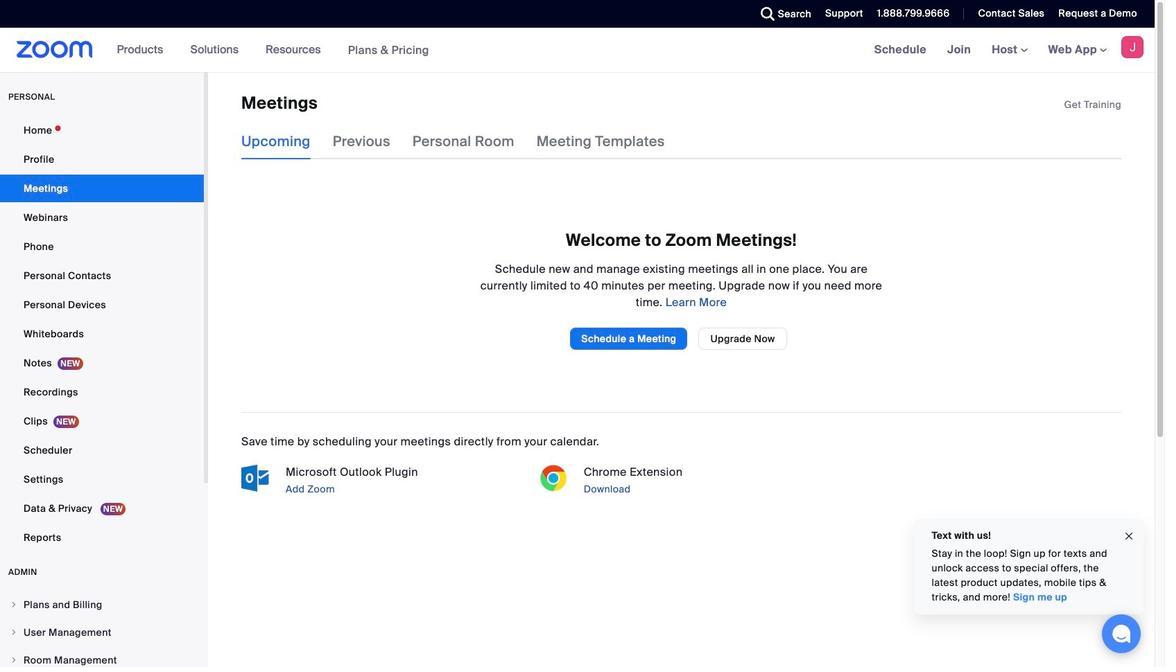 Task type: vqa. For each thing, say whether or not it's contained in the screenshot.
application
yes



Task type: describe. For each thing, give the bounding box(es) containing it.
zoom logo image
[[17, 41, 93, 58]]

1 menu item from the top
[[0, 592, 204, 619]]

close image
[[1124, 529, 1135, 545]]

1 right image from the top
[[10, 601, 18, 610]]

2 menu item from the top
[[0, 620, 204, 646]]

meetings navigation
[[864, 28, 1155, 73]]

open chat image
[[1112, 625, 1131, 644]]



Task type: locate. For each thing, give the bounding box(es) containing it.
application
[[1064, 98, 1121, 112]]

0 vertical spatial menu item
[[0, 592, 204, 619]]

admin menu menu
[[0, 592, 204, 668]]

0 vertical spatial right image
[[10, 601, 18, 610]]

3 menu item from the top
[[0, 648, 204, 668]]

right image up right icon
[[10, 601, 18, 610]]

tabs of meeting tab list
[[241, 124, 687, 160]]

menu item
[[0, 592, 204, 619], [0, 620, 204, 646], [0, 648, 204, 668]]

2 vertical spatial menu item
[[0, 648, 204, 668]]

banner
[[0, 28, 1155, 73]]

profile picture image
[[1121, 36, 1144, 58]]

right image down right icon
[[10, 657, 18, 665]]

right image
[[10, 601, 18, 610], [10, 657, 18, 665]]

1 vertical spatial menu item
[[0, 620, 204, 646]]

2 right image from the top
[[10, 657, 18, 665]]

1 vertical spatial right image
[[10, 657, 18, 665]]

product information navigation
[[107, 28, 440, 73]]

right image
[[10, 629, 18, 637]]

personal menu menu
[[0, 117, 204, 553]]



